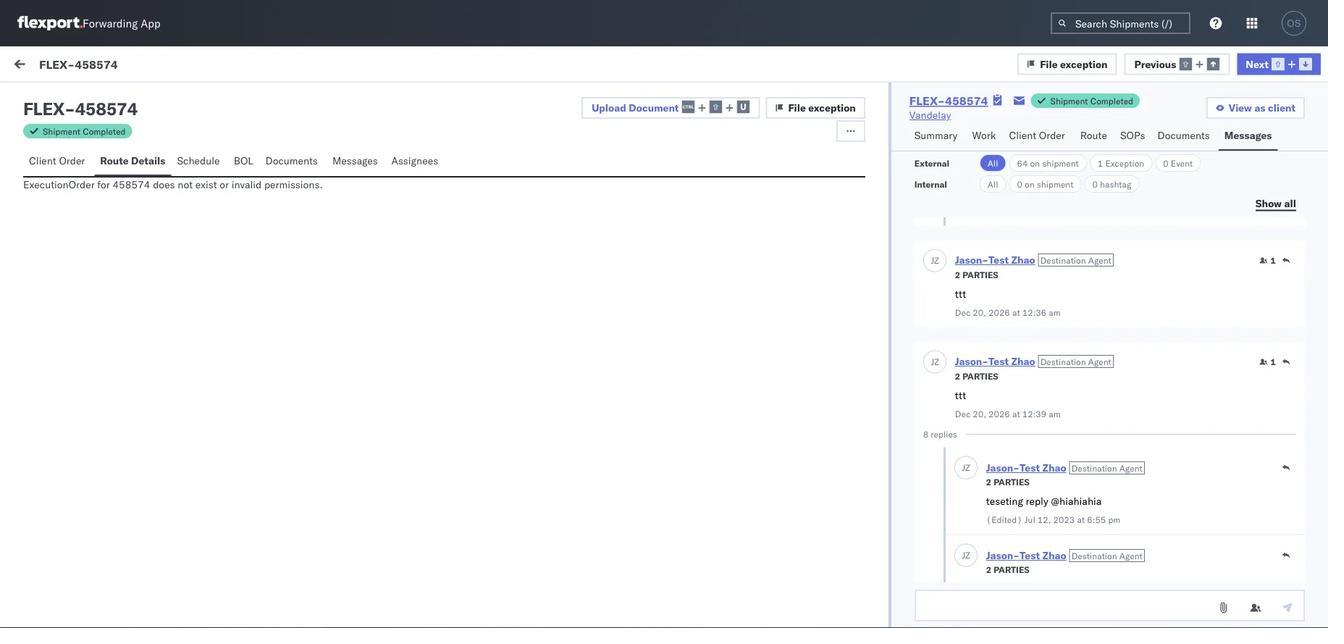 Task type: vqa. For each thing, say whether or not it's contained in the screenshot.
Messages
yes



Task type: describe. For each thing, give the bounding box(es) containing it.
20, for ttt dec 20, 2026 at 12:39 am
[[973, 409, 987, 420]]

ttt for ttt dec 20, 2026 at 12:36 am
[[956, 287, 967, 300]]

all for 0
[[988, 179, 999, 189]]

12,
[[1038, 514, 1052, 525]]

1 horizontal spatial file
[[1041, 57, 1058, 70]]

@hiahiahia again
[[987, 582, 1065, 595]]

64 on shipment
[[1018, 158, 1079, 168]]

0 horizontal spatial completed
[[83, 126, 126, 137]]

6:55
[[1088, 514, 1107, 525]]

pm
[[1109, 514, 1121, 525]]

1 horizontal spatial -
[[744, 168, 750, 181]]

destination for ttt dec 20, 2026 at 12:39 am
[[1041, 356, 1087, 367]]

app
[[141, 16, 161, 30]]

work button
[[967, 122, 1004, 151]]

route details button
[[94, 148, 171, 176]]

2 up '@hiahiahia again' at the right of page
[[987, 564, 992, 575]]

2 parties button for ttt dec 20, 2026 at 12:39 am
[[956, 370, 999, 382]]

internal (0) button
[[91, 85, 163, 114]]

@hiahiahia inside teseting reply @hiahiahia (edited)  jul 12, 2023 at 6:55 pm
[[1052, 495, 1102, 507]]

2 parties for ttt dec 20, 2026 at 12:39 am
[[956, 371, 999, 382]]

1 button for ttt dec 20, 2026 at 12:39 am
[[1260, 356, 1277, 368]]

external for external (0)
[[23, 92, 61, 105]]

1 horizontal spatial client order button
[[1004, 122, 1075, 151]]

64
[[1018, 158, 1028, 168]]

2 parties for ttt dec 20, 2026 at 12:36 am
[[956, 270, 999, 280]]

2026 for ttt dec 20, 2026 at 12:39 am
[[989, 409, 1011, 420]]

am for ttt dec 20, 2026 at 12:36 am
[[1049, 307, 1061, 318]]

0 horizontal spatial @hiahiahia
[[987, 582, 1037, 595]]

1 horizontal spatial documents button
[[1152, 122, 1219, 151]]

2 parties button for teseting reply @hiahiahia (edited)  jul 12, 2023 at 6:55 pm
[[987, 475, 1030, 488]]

next
[[1246, 57, 1269, 70]]

show all
[[1256, 197, 1297, 209]]

show all button
[[1248, 193, 1306, 214]]

jason-test zhao destination agent up again
[[987, 549, 1143, 562]]

on for 0
[[1025, 179, 1035, 189]]

details
[[131, 154, 166, 167]]

dec 20, 2026, 12:36 am pst
[[452, 168, 590, 181]]

am
[[553, 168, 569, 181]]

view as client
[[1229, 101, 1296, 114]]

0 vertical spatial shipment completed
[[1051, 95, 1134, 106]]

reply
[[1026, 495, 1049, 507]]

0 vertical spatial messages
[[1225, 129, 1273, 142]]

assignees
[[392, 154, 438, 167]]

exception
[[1106, 158, 1145, 168]]

assignees button
[[386, 148, 447, 176]]

at for ttt dec 20, 2026 at 12:36 am
[[1013, 307, 1021, 318]]

1 horizontal spatial file exception
[[1041, 57, 1108, 70]]

previous button
[[1125, 53, 1231, 75]]

0 vertical spatial shipment
[[1051, 95, 1089, 106]]

schedule
[[177, 154, 220, 167]]

all button for 64
[[980, 154, 1007, 172]]

item/shipment
[[1090, 126, 1149, 137]]

1 jason-test zhao from the top
[[70, 157, 147, 170]]

message button
[[170, 46, 243, 85]]

0 horizontal spatial exception
[[809, 101, 856, 114]]

upload
[[592, 101, 627, 114]]

parties up '@hiahiahia again' at the right of page
[[994, 564, 1030, 575]]

client
[[1269, 101, 1296, 114]]

replies
[[931, 429, 958, 440]]

bol button
[[228, 148, 260, 176]]

documents for documents button to the left
[[266, 154, 318, 167]]

view
[[1229, 101, 1253, 114]]

jason-test zhao button for ttt dec 20, 2026 at 12:39 am
[[956, 355, 1036, 368]]

again
[[1040, 582, 1065, 595]]

forwarding app
[[83, 16, 161, 30]]

0 on shipment
[[1018, 179, 1074, 189]]

show
[[1256, 197, 1282, 209]]

1 for ttt dec 20, 2026 at 12:36 am
[[1271, 255, 1277, 266]]

test for ttt dec 20, 2026 at 12:36 am's jason-test zhao button
[[989, 254, 1009, 266]]

at for ttt dec 20, 2026 at 12:39 am
[[1013, 409, 1021, 420]]

route details
[[100, 154, 166, 167]]

exist
[[195, 178, 217, 191]]

os
[[1288, 18, 1302, 29]]

event
[[1171, 158, 1194, 168]]

0 horizontal spatial messages
[[332, 154, 378, 167]]

1 horizontal spatial order
[[1040, 129, 1066, 142]]

0 horizontal spatial messages button
[[327, 148, 386, 176]]

not
[[178, 178, 193, 191]]

20, for ttt dec 20, 2026 at 12:36 am
[[973, 307, 987, 318]]

0 horizontal spatial file exception
[[789, 101, 856, 114]]

import
[[107, 59, 138, 72]]

8 replies
[[924, 429, 958, 440]]

jul
[[1025, 514, 1036, 525]]

1 vertical spatial shipment
[[43, 126, 80, 137]]

forwarding app link
[[17, 16, 161, 30]]

ttt dec 20, 2026 at 12:39 am
[[956, 389, 1061, 420]]

pst
[[572, 168, 590, 181]]

document
[[629, 101, 679, 114]]

1 exception
[[1098, 158, 1145, 168]]

forwarding
[[83, 16, 138, 30]]

summary button
[[909, 122, 967, 151]]

work for related
[[1068, 126, 1087, 137]]

all button for 0
[[980, 175, 1007, 193]]

0 vertical spatial client order
[[1010, 129, 1066, 142]]

shipment for 0 on shipment
[[1037, 179, 1074, 189]]

os button
[[1278, 7, 1311, 40]]

summary
[[915, 129, 958, 142]]

1 vertical spatial file
[[789, 101, 806, 114]]

4 resize handle column header from the left
[[1303, 121, 1320, 628]]

my
[[14, 56, 38, 76]]

test for teseting reply @hiahiahia (edited)  jul 12, 2023 at 6:55 pm jason-test zhao button
[[1020, 462, 1040, 474]]

2 resize handle column header from the left
[[720, 121, 737, 628]]

internal (0)
[[97, 92, 154, 105]]

teseting
[[987, 495, 1024, 507]]

2 for ttt dec 20, 2026 at 12:36 am
[[956, 270, 961, 280]]

flex- button
[[9, 273, 1320, 338]]

external for external
[[915, 158, 950, 168]]

0 vertical spatial exception
[[1061, 57, 1108, 70]]

1 resize handle column header from the left
[[428, 121, 446, 628]]

4 flex- 458574 from the top
[[1035, 429, 1103, 442]]

does
[[153, 178, 175, 191]]

for
[[97, 178, 110, 191]]

at inside teseting reply @hiahiahia (edited)  jul 12, 2023 at 6:55 pm
[[1078, 514, 1085, 525]]

upload document
[[592, 101, 679, 114]]

permissions.
[[264, 178, 323, 191]]

teseting reply @hiahiahia (edited)  jul 12, 2023 at 6:55 pm
[[987, 495, 1121, 525]]

vandelay link
[[910, 108, 952, 122]]

route for route details
[[100, 154, 129, 167]]

work for my
[[41, 56, 79, 76]]

ttt for ttt
[[43, 182, 55, 195]]

3 flex- 458574 from the top
[[1035, 364, 1103, 377]]

external (0) button
[[17, 85, 91, 114]]

12:36 inside ttt dec 20, 2026 at 12:36 am
[[1023, 307, 1047, 318]]

1 vertical spatial work
[[973, 129, 997, 142]]

ttt dec 20, 2026 at 12:36 am
[[956, 287, 1061, 318]]

import work button
[[102, 46, 170, 85]]

on for 64
[[1031, 158, 1040, 168]]

(edited)
[[987, 514, 1023, 525]]

previous
[[1135, 57, 1177, 70]]

dec for ttt dec 20, 2026 at 12:36 am
[[956, 307, 971, 318]]

sops
[[1121, 129, 1146, 142]]

1 for ttt dec 20, 2026 at 12:39 am
[[1271, 356, 1277, 367]]



Task type: locate. For each thing, give the bounding box(es) containing it.
2 parties button up ttt dec 20, 2026 at 12:39 am
[[956, 370, 999, 382]]

1 vertical spatial on
[[1025, 179, 1035, 189]]

0 vertical spatial -
[[65, 98, 75, 120]]

12:36
[[522, 168, 551, 181], [1023, 307, 1047, 318]]

executionorder
[[23, 178, 95, 191]]

shipment down 64 on shipment
[[1037, 179, 1074, 189]]

0 horizontal spatial route
[[100, 154, 129, 167]]

related work item/shipment
[[1036, 126, 1149, 137]]

jason-test zhao button
[[956, 254, 1036, 266], [956, 355, 1036, 368], [987, 462, 1067, 474], [987, 549, 1067, 562]]

at inside ttt dec 20, 2026 at 12:36 am
[[1013, 307, 1021, 318]]

client for rightmost client order button
[[1010, 129, 1037, 142]]

vandelay
[[910, 109, 952, 121]]

2 parties button up ttt dec 20, 2026 at 12:36 am
[[956, 268, 999, 281]]

0 down 64
[[1018, 179, 1023, 189]]

1 vertical spatial file exception
[[789, 101, 856, 114]]

0 vertical spatial work
[[41, 56, 79, 76]]

2 parties for teseting reply @hiahiahia (edited)  jul 12, 2023 at 6:55 pm
[[987, 477, 1030, 488]]

executionorder for 458574 does not exist or invalid permissions.
[[23, 178, 323, 191]]

0 horizontal spatial client
[[29, 154, 56, 167]]

documents button up permissions.
[[260, 148, 327, 176]]

1 button
[[1260, 255, 1277, 266], [1260, 356, 1277, 368]]

route up for
[[100, 154, 129, 167]]

2026 inside ttt dec 20, 2026 at 12:36 am
[[989, 307, 1011, 318]]

documents for the right documents button
[[1158, 129, 1211, 142]]

2 all button from the top
[[980, 175, 1007, 193]]

shipment down flex
[[43, 126, 80, 137]]

all
[[1285, 197, 1297, 209]]

2 parties button for ttt dec 20, 2026 at 12:36 am
[[956, 268, 999, 281]]

1 vertical spatial @hiahiahia
[[987, 582, 1037, 595]]

0 vertical spatial 1 button
[[1260, 255, 1277, 266]]

agent
[[1089, 254, 1112, 265], [1089, 356, 1112, 367], [1120, 462, 1143, 473], [1120, 550, 1143, 561]]

destination for ttt dec 20, 2026 at 12:36 am
[[1041, 254, 1087, 265]]

work right summary button
[[973, 129, 997, 142]]

1 horizontal spatial 12:36
[[1023, 307, 1047, 318]]

0 vertical spatial am
[[1049, 307, 1061, 318]]

0 horizontal spatial client order
[[29, 154, 85, 167]]

1 vertical spatial message
[[45, 126, 80, 137]]

1 (0) from the left
[[64, 92, 83, 105]]

3 resize handle column header from the left
[[1011, 121, 1029, 628]]

1 vertical spatial ttt
[[956, 287, 967, 300]]

2 parties button up 'teseting'
[[987, 475, 1030, 488]]

6 flex- 458574 from the top
[[1035, 560, 1103, 572]]

20, inside ttt dec 20, 2026 at 12:39 am
[[973, 409, 987, 420]]

2026 for ttt dec 20, 2026 at 12:36 am
[[989, 307, 1011, 318]]

message
[[176, 59, 218, 72], [45, 126, 80, 137]]

jason-test zhao destination agent for teseting reply @hiahiahia (edited)  jul 12, 2023 at 6:55 pm
[[987, 462, 1143, 474]]

0 for 0 hashtag
[[1093, 179, 1098, 189]]

0 horizontal spatial work
[[41, 56, 79, 76]]

0 horizontal spatial -
[[65, 98, 75, 120]]

ttt inside ttt dec 20, 2026 at 12:36 am
[[956, 287, 967, 300]]

flex- 458574 down the 'route' button
[[1035, 168, 1103, 181]]

sops button
[[1115, 122, 1152, 151]]

jason-test zhao button up ttt dec 20, 2026 at 12:36 am
[[956, 254, 1036, 266]]

0 vertical spatial message
[[176, 59, 218, 72]]

1 vertical spatial 1
[[1271, 255, 1277, 266]]

z
[[52, 158, 56, 168], [935, 255, 940, 266], [935, 356, 940, 367], [966, 462, 971, 473], [966, 550, 971, 560], [52, 615, 56, 624]]

None text field
[[915, 590, 1306, 622]]

flex- 458574
[[1035, 168, 1103, 181], [1035, 234, 1103, 246], [1035, 364, 1103, 377], [1035, 429, 1103, 442], [1035, 495, 1103, 507], [1035, 560, 1103, 572]]

0 horizontal spatial shipment
[[43, 126, 80, 137]]

destination down the 6:55
[[1072, 550, 1118, 561]]

internal
[[97, 92, 133, 105], [915, 179, 948, 189]]

0 horizontal spatial 0
[[1018, 179, 1023, 189]]

0 event
[[1164, 158, 1194, 168]]

shipment up "0 on shipment"
[[1043, 158, 1079, 168]]

2 parties
[[956, 270, 999, 280], [956, 371, 999, 382], [987, 477, 1030, 488], [987, 564, 1030, 575]]

file
[[1041, 57, 1058, 70], [789, 101, 806, 114]]

order up 64 on shipment
[[1040, 129, 1066, 142]]

dec inside ttt dec 20, 2026 at 12:39 am
[[956, 409, 971, 420]]

flex
[[23, 98, 65, 120]]

1 horizontal spatial (0)
[[135, 92, 154, 105]]

1 horizontal spatial client
[[1010, 129, 1037, 142]]

1 vertical spatial at
[[1013, 409, 1021, 420]]

2 up 'teseting'
[[987, 477, 992, 488]]

view as client button
[[1207, 97, 1306, 119]]

all
[[988, 158, 999, 168], [988, 179, 999, 189]]

dec for ttt dec 20, 2026 at 12:39 am
[[956, 409, 971, 420]]

0 vertical spatial file exception
[[1041, 57, 1108, 70]]

12:39
[[1023, 409, 1047, 420]]

am for ttt dec 20, 2026 at 12:39 am
[[1049, 409, 1061, 420]]

(0) down my work
[[64, 92, 83, 105]]

0 vertical spatial client
[[1010, 129, 1037, 142]]

at inside ttt dec 20, 2026 at 12:39 am
[[1013, 409, 1021, 420]]

j z
[[49, 158, 56, 168], [931, 255, 940, 266], [931, 356, 940, 367], [963, 462, 971, 473], [963, 550, 971, 560], [49, 615, 56, 624]]

1 am from the top
[[1049, 307, 1061, 318]]

0 for 0 on shipment
[[1018, 179, 1023, 189]]

2 for ttt dec 20, 2026 at 12:39 am
[[956, 371, 961, 382]]

messages button down view as client button
[[1219, 122, 1278, 151]]

0 vertical spatial external
[[23, 92, 61, 105]]

0 vertical spatial ttt
[[43, 182, 55, 195]]

all for 64
[[988, 158, 999, 168]]

destination up the 6:55
[[1072, 462, 1118, 473]]

0 horizontal spatial work
[[141, 59, 164, 72]]

internal for internal
[[915, 179, 948, 189]]

flex-458574 link
[[910, 93, 989, 108]]

on
[[1031, 158, 1040, 168], [1025, 179, 1035, 189]]

1 vertical spatial flex-458574
[[910, 93, 989, 108]]

0 left event
[[1164, 158, 1169, 168]]

0 horizontal spatial message
[[45, 126, 80, 137]]

am inside ttt dec 20, 2026 at 12:39 am
[[1049, 409, 1061, 420]]

0 vertical spatial jason-test zhao
[[70, 157, 147, 170]]

work
[[141, 59, 164, 72], [973, 129, 997, 142]]

0 horizontal spatial order
[[59, 154, 85, 167]]

destination up 12:39
[[1041, 356, 1087, 367]]

flex- 458574 up again
[[1035, 560, 1103, 572]]

1 horizontal spatial shipment
[[1051, 95, 1089, 106]]

jason-test zhao button up '@hiahiahia again' at the right of page
[[987, 549, 1067, 562]]

1 horizontal spatial work
[[973, 129, 997, 142]]

test for jason-test zhao button on top of '@hiahiahia again' at the right of page
[[1020, 549, 1040, 562]]

2 all from the top
[[988, 179, 999, 189]]

20, inside ttt dec 20, 2026 at 12:36 am
[[973, 307, 987, 318]]

1 vertical spatial 1 button
[[1260, 356, 1277, 368]]

8
[[924, 429, 929, 440]]

completed up "item/shipment"
[[1091, 95, 1134, 106]]

destination
[[1041, 254, 1087, 265], [1041, 356, 1087, 367], [1072, 462, 1118, 473], [1072, 550, 1118, 561]]

related
[[1036, 126, 1066, 137]]

jason-test zhao destination agent up ttt dec 20, 2026 at 12:39 am
[[956, 355, 1112, 368]]

1 vertical spatial client
[[29, 154, 56, 167]]

(0) inside external (0) button
[[64, 92, 83, 105]]

or
[[220, 178, 229, 191]]

2 am from the top
[[1049, 409, 1061, 420]]

parties for ttt dec 20, 2026 at 12:39 am
[[963, 371, 999, 382]]

hashtag
[[1101, 179, 1132, 189]]

1 all button from the top
[[980, 154, 1007, 172]]

2
[[956, 270, 961, 280], [956, 371, 961, 382], [987, 477, 992, 488], [987, 564, 992, 575]]

route up 1 exception
[[1081, 129, 1108, 142]]

message right import work
[[176, 59, 218, 72]]

1 vertical spatial all button
[[980, 175, 1007, 193]]

am
[[1049, 307, 1061, 318], [1049, 409, 1061, 420]]

route
[[1081, 129, 1108, 142], [100, 154, 129, 167]]

agent for ttt dec 20, 2026 at 12:36 am
[[1089, 254, 1112, 265]]

test for jason-test zhao button associated with ttt dec 20, 2026 at 12:39 am
[[989, 355, 1009, 368]]

2 flex- 458574 from the top
[[1035, 234, 1103, 246]]

1 vertical spatial am
[[1049, 409, 1061, 420]]

client order button
[[1004, 122, 1075, 151], [23, 148, 94, 176]]

parties for teseting reply @hiahiahia (edited)  jul 12, 2023 at 6:55 pm
[[994, 477, 1030, 488]]

1 vertical spatial exception
[[809, 101, 856, 114]]

2 parties up '@hiahiahia again' at the right of page
[[987, 564, 1030, 575]]

1 vertical spatial order
[[59, 154, 85, 167]]

internal down import
[[97, 92, 133, 105]]

0 vertical spatial 20,
[[473, 168, 489, 181]]

2 vertical spatial 1
[[1271, 356, 1277, 367]]

2 2026 from the top
[[989, 409, 1011, 420]]

1 horizontal spatial completed
[[1091, 95, 1134, 106]]

flex- 458574 down "0 on shipment"
[[1035, 234, 1103, 246]]

(0) inside internal (0) button
[[135, 92, 154, 105]]

messages button left assignees
[[327, 148, 386, 176]]

1 vertical spatial 20,
[[973, 307, 987, 318]]

am inside ttt dec 20, 2026 at 12:36 am
[[1049, 307, 1061, 318]]

2 1 button from the top
[[1260, 356, 1277, 368]]

flex-458574 up the vandelay
[[910, 93, 989, 108]]

2 horizontal spatial 0
[[1164, 158, 1169, 168]]

client up 64
[[1010, 129, 1037, 142]]

agent for teseting reply @hiahiahia (edited)  jul 12, 2023 at 6:55 pm
[[1120, 462, 1143, 473]]

flex- 458574 up 12:39
[[1035, 364, 1103, 377]]

shipment completed
[[1051, 95, 1134, 106], [43, 126, 126, 137]]

1 horizontal spatial client order
[[1010, 129, 1066, 142]]

client order up 64 on shipment
[[1010, 129, 1066, 142]]

dec
[[452, 168, 470, 181], [956, 307, 971, 318], [956, 409, 971, 420]]

0 horizontal spatial flex-458574
[[39, 57, 118, 71]]

0 vertical spatial all button
[[980, 154, 1007, 172]]

2 parties button up '@hiahiahia again' at the right of page
[[987, 563, 1030, 576]]

message down flex - 458574
[[45, 126, 80, 137]]

2 parties up ttt dec 20, 2026 at 12:36 am
[[956, 270, 999, 280]]

jason-test zhao destination agent for ttt dec 20, 2026 at 12:36 am
[[956, 254, 1112, 266]]

2 for teseting reply @hiahiahia (edited)  jul 12, 2023 at 6:55 pm
[[987, 477, 992, 488]]

file exception
[[1041, 57, 1108, 70], [789, 101, 856, 114]]

1 1 button from the top
[[1260, 255, 1277, 266]]

flex - 458574
[[23, 98, 138, 120]]

0 for 0 event
[[1164, 158, 1169, 168]]

work right import
[[141, 59, 164, 72]]

destination for teseting reply @hiahiahia (edited)  jul 12, 2023 at 6:55 pm
[[1072, 462, 1118, 473]]

next button
[[1238, 53, 1322, 75]]

messages
[[1225, 129, 1273, 142], [332, 154, 378, 167]]

documents up event
[[1158, 129, 1211, 142]]

0 vertical spatial work
[[141, 59, 164, 72]]

1 vertical spatial 12:36
[[1023, 307, 1047, 318]]

Search Shipments (/) text field
[[1051, 12, 1191, 34]]

parties up 'teseting'
[[994, 477, 1030, 488]]

1 vertical spatial external
[[915, 158, 950, 168]]

completed
[[1091, 95, 1134, 106], [83, 126, 126, 137]]

test
[[103, 157, 122, 170], [989, 254, 1009, 266], [989, 355, 1009, 368], [1020, 462, 1040, 474], [1020, 549, 1040, 562], [103, 613, 122, 626]]

flex- inside button
[[1035, 299, 1066, 312]]

5 flex- 458574 from the top
[[1035, 495, 1103, 507]]

0 vertical spatial 2026
[[989, 307, 1011, 318]]

documents
[[1158, 129, 1211, 142], [266, 154, 318, 167]]

0 vertical spatial 12:36
[[522, 168, 551, 181]]

0 horizontal spatial documents
[[266, 154, 318, 167]]

destination up ttt dec 20, 2026 at 12:36 am
[[1041, 254, 1087, 265]]

1 flex- 458574 from the top
[[1035, 168, 1103, 181]]

internal down summary button
[[915, 179, 948, 189]]

0 vertical spatial 1
[[1098, 158, 1104, 168]]

order up executionorder
[[59, 154, 85, 167]]

flex- 458574 down 12:39
[[1035, 429, 1103, 442]]

shipment
[[1051, 95, 1089, 106], [43, 126, 80, 137]]

as
[[1255, 101, 1266, 114]]

0 hashtag
[[1093, 179, 1132, 189]]

jason-test zhao button for teseting reply @hiahiahia (edited)  jul 12, 2023 at 6:55 pm
[[987, 462, 1067, 474]]

0 vertical spatial @hiahiahia
[[1052, 495, 1102, 507]]

ttt for ttt dec 20, 2026 at 12:39 am
[[956, 389, 967, 401]]

jason-test zhao destination agent up ttt dec 20, 2026 at 12:36 am
[[956, 254, 1112, 266]]

0 vertical spatial dec
[[452, 168, 470, 181]]

jason-test zhao button up ttt dec 20, 2026 at 12:39 am
[[956, 355, 1036, 368]]

0 horizontal spatial shipment completed
[[43, 126, 126, 137]]

1 vertical spatial shipment completed
[[43, 126, 126, 137]]

0 vertical spatial route
[[1081, 129, 1108, 142]]

1 vertical spatial documents
[[266, 154, 318, 167]]

invalid
[[232, 178, 262, 191]]

2026 inside ttt dec 20, 2026 at 12:39 am
[[989, 409, 1011, 420]]

client for client order button to the left
[[29, 154, 56, 167]]

on down 64
[[1025, 179, 1035, 189]]

bol
[[234, 154, 253, 167]]

exception
[[1061, 57, 1108, 70], [809, 101, 856, 114]]

@hiahiahia left again
[[987, 582, 1037, 595]]

resize handle column header
[[428, 121, 446, 628], [720, 121, 737, 628], [1011, 121, 1029, 628], [1303, 121, 1320, 628]]

shipment completed down flex - 458574
[[43, 126, 126, 137]]

458574
[[75, 57, 118, 71], [946, 93, 989, 108], [75, 98, 138, 120], [1066, 168, 1103, 181], [113, 178, 150, 191], [1066, 234, 1103, 246], [1066, 364, 1103, 377], [1066, 429, 1103, 442], [1066, 495, 1103, 507], [1066, 560, 1103, 572]]

completed down flex - 458574
[[83, 126, 126, 137]]

schedule button
[[171, 148, 228, 176]]

1 horizontal spatial messages button
[[1219, 122, 1278, 151]]

2 up ttt dec 20, 2026 at 12:39 am
[[956, 371, 961, 382]]

(0) down import work button
[[135, 92, 154, 105]]

0 horizontal spatial documents button
[[260, 148, 327, 176]]

0 vertical spatial on
[[1031, 158, 1040, 168]]

0 vertical spatial at
[[1013, 307, 1021, 318]]

jason-test zhao button for ttt dec 20, 2026 at 12:36 am
[[956, 254, 1036, 266]]

(0)
[[64, 92, 83, 105], [135, 92, 154, 105]]

(0) for internal (0)
[[135, 92, 154, 105]]

documents button up event
[[1152, 122, 1219, 151]]

0 vertical spatial order
[[1040, 129, 1066, 142]]

shipment completed up 'related work item/shipment' at top right
[[1051, 95, 1134, 106]]

my work
[[14, 56, 79, 76]]

2 vertical spatial ttt
[[956, 389, 967, 401]]

2 parties up 'teseting'
[[987, 477, 1030, 488]]

1 vertical spatial -
[[744, 168, 750, 181]]

agent for ttt dec 20, 2026 at 12:39 am
[[1089, 356, 1112, 367]]

1 all from the top
[[988, 158, 999, 168]]

1 horizontal spatial exception
[[1061, 57, 1108, 70]]

flex-458574 down forwarding app link
[[39, 57, 118, 71]]

1 horizontal spatial message
[[176, 59, 218, 72]]

external (0)
[[23, 92, 83, 105]]

messages down view as client button
[[1225, 129, 1273, 142]]

0 horizontal spatial (0)
[[64, 92, 83, 105]]

jason-test zhao destination agent for ttt dec 20, 2026 at 12:39 am
[[956, 355, 1112, 368]]

documents up permissions.
[[266, 154, 318, 167]]

0 horizontal spatial file
[[789, 101, 806, 114]]

at
[[1013, 307, 1021, 318], [1013, 409, 1021, 420], [1078, 514, 1085, 525]]

0 vertical spatial shipment
[[1043, 158, 1079, 168]]

2 vertical spatial at
[[1078, 514, 1085, 525]]

upload document button
[[582, 97, 760, 119]]

2 up ttt dec 20, 2026 at 12:36 am
[[956, 270, 961, 280]]

ttt
[[43, 182, 55, 195], [956, 287, 967, 300], [956, 389, 967, 401]]

shipment for 64 on shipment
[[1043, 158, 1079, 168]]

1 horizontal spatial @hiahiahia
[[1052, 495, 1102, 507]]

1 horizontal spatial work
[[1068, 126, 1087, 137]]

jason-test zhao destination agent up reply on the bottom right of page
[[987, 462, 1143, 474]]

external inside button
[[23, 92, 61, 105]]

2 jason-test zhao from the top
[[70, 613, 147, 626]]

order
[[1040, 129, 1066, 142], [59, 154, 85, 167]]

jason-test zhao button up reply on the bottom right of page
[[987, 462, 1067, 474]]

work right related
[[1068, 126, 1087, 137]]

on right 64
[[1031, 158, 1040, 168]]

client up executionorder
[[29, 154, 56, 167]]

client order button up executionorder
[[23, 148, 94, 176]]

client order up executionorder
[[29, 154, 85, 167]]

client order button up 64 on shipment
[[1004, 122, 1075, 151]]

flexport. image
[[17, 16, 83, 30]]

route for route
[[1081, 129, 1108, 142]]

1 vertical spatial dec
[[956, 307, 971, 318]]

2026
[[989, 307, 1011, 318], [989, 409, 1011, 420]]

shipment up related
[[1051, 95, 1089, 106]]

parties up ttt dec 20, 2026 at 12:36 am
[[963, 270, 999, 280]]

route inside button
[[100, 154, 129, 167]]

2 vertical spatial 20,
[[973, 409, 987, 420]]

(0) for external (0)
[[64, 92, 83, 105]]

parties for ttt dec 20, 2026 at 12:36 am
[[963, 270, 999, 280]]

internal inside button
[[97, 92, 133, 105]]

1 horizontal spatial internal
[[915, 179, 948, 189]]

messages button
[[1219, 122, 1278, 151], [327, 148, 386, 176]]

1 horizontal spatial shipment completed
[[1051, 95, 1134, 106]]

2023
[[1054, 514, 1075, 525]]

message inside 'button'
[[176, 59, 218, 72]]

2 (0) from the left
[[135, 92, 154, 105]]

1 horizontal spatial messages
[[1225, 129, 1273, 142]]

1 2026 from the top
[[989, 307, 1011, 318]]

0 vertical spatial documents
[[1158, 129, 1211, 142]]

flex- 458574 up 2023
[[1035, 495, 1103, 507]]

0 left hashtag
[[1093, 179, 1098, 189]]

2 parties up ttt dec 20, 2026 at 12:39 am
[[956, 371, 999, 382]]

0 horizontal spatial client order button
[[23, 148, 94, 176]]

jason-test zhao destination agent
[[956, 254, 1112, 266], [956, 355, 1112, 368], [987, 462, 1143, 474], [987, 549, 1143, 562]]

internal for internal (0)
[[97, 92, 133, 105]]

2 vertical spatial dec
[[956, 409, 971, 420]]

messages left assignees
[[332, 154, 378, 167]]

0 vertical spatial all
[[988, 158, 999, 168]]

external down summary button
[[915, 158, 950, 168]]

2026,
[[491, 168, 520, 181]]

work up external (0)
[[41, 56, 79, 76]]

dec inside ttt dec 20, 2026 at 12:36 am
[[956, 307, 971, 318]]

@hiahiahia up 2023
[[1052, 495, 1102, 507]]

1 vertical spatial shipment
[[1037, 179, 1074, 189]]

1 horizontal spatial flex-458574
[[910, 93, 989, 108]]

route inside button
[[1081, 129, 1108, 142]]

0 horizontal spatial 12:36
[[522, 168, 551, 181]]

file exception button
[[1018, 53, 1118, 75], [1018, 53, 1118, 75], [766, 97, 866, 119], [766, 97, 866, 119]]

import work
[[107, 59, 164, 72]]

ttt inside ttt dec 20, 2026 at 12:39 am
[[956, 389, 967, 401]]

1
[[1098, 158, 1104, 168], [1271, 255, 1277, 266], [1271, 356, 1277, 367]]

1 button for ttt dec 20, 2026 at 12:36 am
[[1260, 255, 1277, 266]]

route button
[[1075, 122, 1115, 151]]

external down my work
[[23, 92, 61, 105]]

parties up ttt dec 20, 2026 at 12:39 am
[[963, 371, 999, 382]]

1 vertical spatial internal
[[915, 179, 948, 189]]

0 vertical spatial file
[[1041, 57, 1058, 70]]



